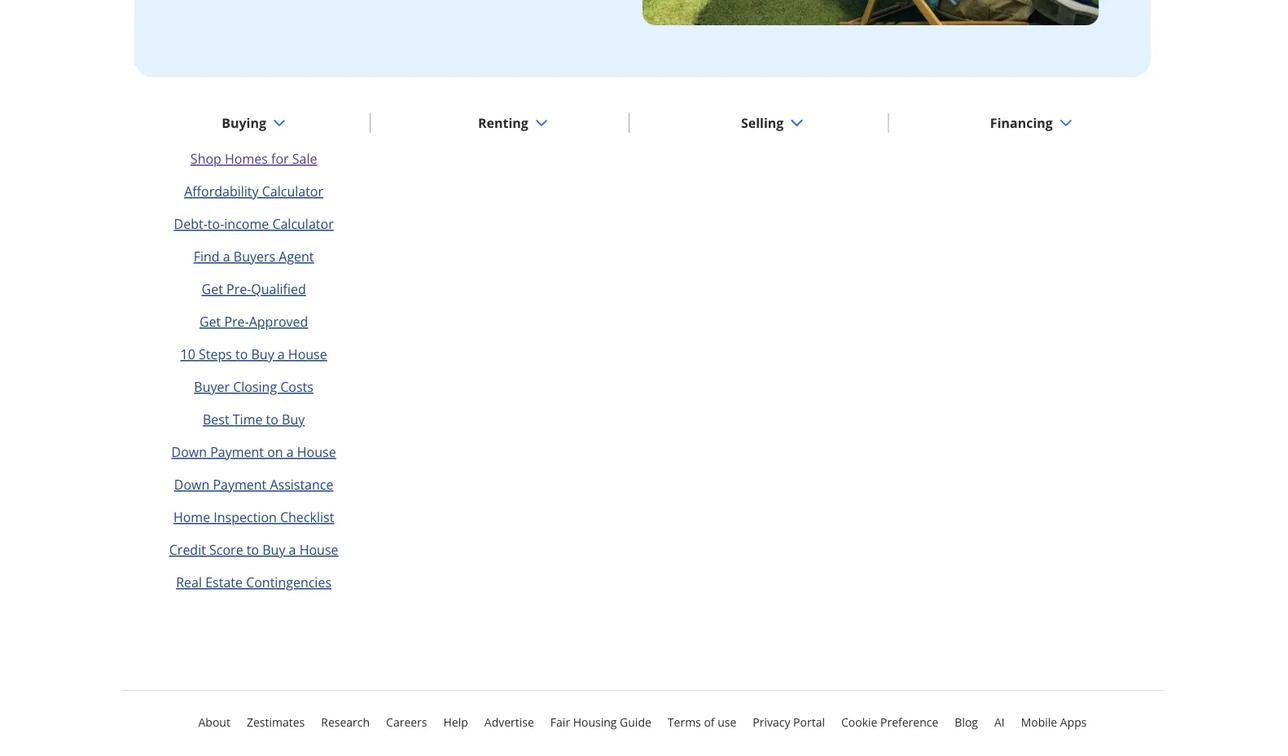 Task type: describe. For each thing, give the bounding box(es) containing it.
buyer
[[194, 378, 230, 395]]

buyer closing costs link
[[194, 378, 314, 395]]

buyer closing costs
[[194, 378, 314, 395]]

privacy portal link
[[753, 712, 825, 732]]

10
[[180, 345, 195, 363]]

research
[[321, 714, 370, 730]]

selling button
[[728, 103, 817, 142]]

down payment on a house link
[[172, 443, 336, 461]]

privacy portal
[[753, 714, 825, 730]]

buying button
[[209, 103, 299, 142]]

portal
[[794, 714, 825, 730]]

payment for on
[[210, 443, 264, 461]]

to for score
[[247, 541, 259, 558]]

down payment assistance link
[[174, 476, 334, 493]]

financing
[[991, 114, 1053, 131]]

to-
[[208, 215, 224, 232]]

best time to buy link
[[203, 410, 305, 428]]

help
[[444, 714, 468, 730]]

qualified
[[251, 280, 306, 298]]

terms
[[668, 714, 701, 730]]

0 vertical spatial calculator
[[262, 182, 323, 200]]

fair housing guide
[[551, 714, 652, 730]]

get pre-qualified
[[202, 280, 306, 298]]

home
[[173, 508, 210, 526]]

agent
[[279, 248, 314, 265]]

find a buyers agent
[[194, 248, 314, 265]]

credit
[[169, 541, 206, 558]]

of
[[704, 714, 715, 730]]

terms of use
[[668, 714, 737, 730]]

to for time
[[266, 410, 279, 428]]

guide
[[620, 714, 652, 730]]

preference
[[881, 714, 939, 730]]

find a buyers agent link
[[194, 248, 314, 265]]

down for down payment on a house
[[172, 443, 207, 461]]

apps
[[1061, 714, 1087, 730]]

careers
[[386, 714, 427, 730]]

selling
[[741, 114, 784, 131]]

renting button
[[465, 103, 561, 142]]

approved
[[249, 313, 308, 330]]

down payment assistance
[[174, 476, 334, 493]]

a down approved
[[278, 345, 285, 363]]

help link
[[444, 712, 468, 732]]

debt-to-income calculator link
[[174, 215, 334, 232]]

shop
[[191, 150, 221, 167]]

zestimates
[[247, 714, 305, 730]]

use
[[718, 714, 737, 730]]

affordability calculator
[[184, 182, 323, 200]]

mobile apps link
[[1021, 712, 1087, 732]]

zestimates link
[[247, 712, 305, 732]]

credit score to buy a house
[[169, 541, 338, 558]]

careers link
[[386, 712, 427, 732]]

a right on
[[287, 443, 294, 461]]

home inspection checklist link
[[173, 508, 334, 526]]

on
[[267, 443, 283, 461]]

cookie preference
[[842, 714, 939, 730]]

down payment on a house
[[172, 443, 336, 461]]

debt-
[[174, 215, 208, 232]]



Task type: locate. For each thing, give the bounding box(es) containing it.
sale
[[292, 150, 317, 167]]

down up home
[[174, 476, 210, 493]]

buy for score
[[263, 541, 285, 558]]

buy up closing
[[251, 345, 274, 363]]

1 vertical spatial to
[[266, 410, 279, 428]]

mobile apps
[[1021, 714, 1087, 730]]

house up costs
[[288, 345, 327, 363]]

get pre-approved link
[[200, 313, 308, 330]]

buying
[[222, 114, 266, 131]]

buy
[[251, 345, 274, 363], [282, 410, 305, 428], [263, 541, 285, 558]]

fair
[[551, 714, 570, 730]]

2 vertical spatial to
[[247, 541, 259, 558]]

a up contingencies
[[289, 541, 296, 558]]

pre- up get pre-approved link
[[226, 280, 251, 298]]

10 steps to buy a house link
[[180, 345, 327, 363]]

1 vertical spatial payment
[[213, 476, 267, 493]]

house down checklist at bottom
[[300, 541, 338, 558]]

payment
[[210, 443, 264, 461], [213, 476, 267, 493]]

debt-to-income calculator
[[174, 215, 334, 232]]

affordability calculator link
[[184, 182, 323, 200]]

0 vertical spatial down
[[172, 443, 207, 461]]

find
[[194, 248, 220, 265]]

financing button
[[978, 103, 1086, 142]]

advertise link
[[485, 712, 534, 732]]

income
[[224, 215, 269, 232]]

best
[[203, 410, 229, 428]]

get up steps
[[200, 313, 221, 330]]

shop homes for sale link
[[191, 150, 317, 167]]

down for down payment assistance
[[174, 476, 210, 493]]

renting
[[478, 114, 529, 131]]

0 vertical spatial payment
[[210, 443, 264, 461]]

get for get pre-qualified
[[202, 280, 223, 298]]

get pre-approved
[[200, 313, 308, 330]]

payment for assistance
[[213, 476, 267, 493]]

1 vertical spatial down
[[174, 476, 210, 493]]

to for steps
[[235, 345, 248, 363]]

score
[[209, 541, 243, 558]]

pre- down get pre-qualified 'link'
[[224, 313, 249, 330]]

pre-
[[226, 280, 251, 298], [224, 313, 249, 330]]

advertise
[[485, 714, 534, 730]]

calculator
[[262, 182, 323, 200], [272, 215, 334, 232]]

house
[[288, 345, 327, 363], [297, 443, 336, 461], [300, 541, 338, 558]]

1 vertical spatial house
[[297, 443, 336, 461]]

2 vertical spatial house
[[300, 541, 338, 558]]

fair housing guide link
[[551, 712, 652, 732]]

0 vertical spatial get
[[202, 280, 223, 298]]

a right the find
[[223, 248, 230, 265]]

buy down costs
[[282, 410, 305, 428]]

housing
[[573, 714, 617, 730]]

get
[[202, 280, 223, 298], [200, 313, 221, 330]]

get down the find
[[202, 280, 223, 298]]

calculator up agent
[[272, 215, 334, 232]]

down down best
[[172, 443, 207, 461]]

real estate contingencies link
[[176, 573, 332, 591]]

to right steps
[[235, 345, 248, 363]]

research link
[[321, 712, 370, 732]]

time
[[233, 410, 263, 428]]

to
[[235, 345, 248, 363], [266, 410, 279, 428], [247, 541, 259, 558]]

house up assistance
[[297, 443, 336, 461]]

buy up contingencies
[[263, 541, 285, 558]]

10 steps to buy a house
[[180, 345, 327, 363]]

house for 10 steps to buy a house
[[288, 345, 327, 363]]

buy for time
[[282, 410, 305, 428]]

contingencies
[[246, 573, 332, 591]]

real
[[176, 573, 202, 591]]

about
[[198, 714, 230, 730]]

blog link
[[955, 712, 978, 732]]

1 vertical spatial buy
[[282, 410, 305, 428]]

payment down the time
[[210, 443, 264, 461]]

2 vertical spatial buy
[[263, 541, 285, 558]]

to right score
[[247, 541, 259, 558]]

a
[[223, 248, 230, 265], [278, 345, 285, 363], [287, 443, 294, 461], [289, 541, 296, 558]]

0 vertical spatial house
[[288, 345, 327, 363]]

1 vertical spatial get
[[200, 313, 221, 330]]

0 vertical spatial buy
[[251, 345, 274, 363]]

steps
[[199, 345, 232, 363]]

to right the time
[[266, 410, 279, 428]]

cookie
[[842, 714, 878, 730]]

1 vertical spatial calculator
[[272, 215, 334, 232]]

0 vertical spatial to
[[235, 345, 248, 363]]

house for credit score to buy a house
[[300, 541, 338, 558]]

credit score to buy a house link
[[169, 541, 338, 558]]

cookie preference link
[[842, 712, 939, 732]]

estate
[[205, 573, 243, 591]]

terms of use link
[[668, 712, 737, 732]]

best time to buy
[[203, 410, 305, 428]]

affordability
[[184, 182, 259, 200]]

buy for steps
[[251, 345, 274, 363]]

about link
[[198, 712, 230, 732]]

blog
[[955, 714, 978, 730]]

homes
[[225, 150, 268, 167]]

get for get pre-approved
[[200, 313, 221, 330]]

assistance
[[270, 476, 334, 493]]

checklist
[[280, 508, 334, 526]]

shop homes for sale
[[191, 150, 317, 167]]

pre- for approved
[[224, 313, 249, 330]]

buyers
[[234, 248, 275, 265]]

pre- for qualified
[[226, 280, 251, 298]]

inspection
[[214, 508, 277, 526]]

for
[[271, 150, 289, 167]]

0 vertical spatial pre-
[[226, 280, 251, 298]]

mobile
[[1021, 714, 1058, 730]]

calculator down sale
[[262, 182, 323, 200]]

1 vertical spatial pre-
[[224, 313, 249, 330]]

ai
[[995, 714, 1005, 730]]

closing
[[233, 378, 277, 395]]

ai link
[[995, 712, 1005, 732]]

real estate contingencies
[[176, 573, 332, 591]]

home inspection checklist
[[173, 508, 334, 526]]

costs
[[280, 378, 314, 395]]

privacy
[[753, 714, 791, 730]]

payment up inspection
[[213, 476, 267, 493]]

get pre-qualified link
[[202, 280, 306, 298]]



Task type: vqa. For each thing, say whether or not it's contained in the screenshot.
Zillow logo
no



